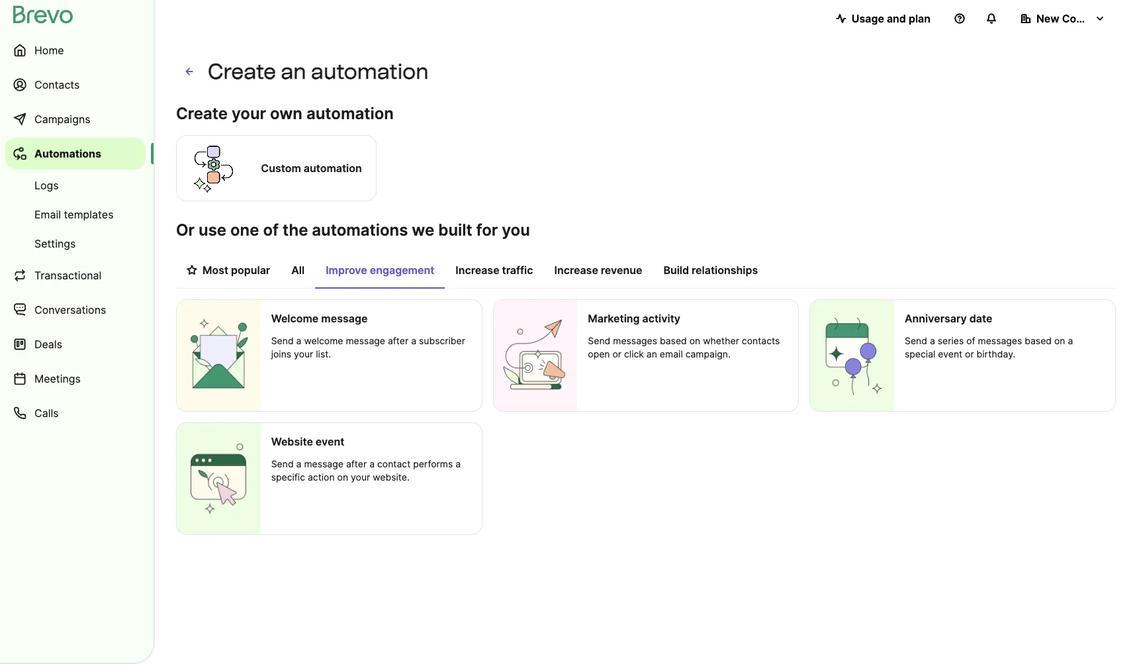 Task type: locate. For each thing, give the bounding box(es) containing it.
1 vertical spatial an
[[647, 348, 658, 360]]

create
[[208, 59, 276, 84], [176, 104, 228, 123]]

and
[[887, 12, 907, 25]]

welcome message
[[271, 312, 368, 325]]

increase left traffic on the left top
[[456, 264, 500, 277]]

0 horizontal spatial your
[[232, 104, 266, 123]]

messages up birthday.
[[979, 335, 1023, 346]]

your left website.
[[351, 472, 370, 483]]

send up special
[[905, 335, 928, 346]]

of inside the send a series of messages based on a special event or birthday.
[[967, 335, 976, 346]]

increase left revenue
[[555, 264, 599, 277]]

1 horizontal spatial event
[[939, 348, 963, 360]]

event down series
[[939, 348, 963, 360]]

2 vertical spatial automation
[[304, 162, 362, 175]]

0 horizontal spatial or
[[613, 348, 622, 360]]

campaigns link
[[5, 103, 146, 135]]

1 horizontal spatial or
[[966, 348, 975, 360]]

special
[[905, 348, 936, 360]]

0 horizontal spatial messages
[[613, 335, 658, 346]]

increase
[[456, 264, 500, 277], [555, 264, 599, 277]]

create an automation
[[208, 59, 429, 84]]

1 vertical spatial your
[[294, 348, 313, 360]]

dxrbf image
[[187, 265, 197, 276]]

conversations
[[34, 303, 106, 317]]

0 vertical spatial create
[[208, 59, 276, 84]]

contact
[[377, 458, 411, 470]]

contacts link
[[5, 69, 146, 101]]

0 vertical spatial an
[[281, 59, 306, 84]]

2 or from the left
[[966, 348, 975, 360]]

settings link
[[5, 230, 146, 257]]

send for marketing activity
[[588, 335, 611, 346]]

0 horizontal spatial event
[[316, 435, 345, 448]]

2 messages from the left
[[979, 335, 1023, 346]]

improve engagement
[[326, 264, 435, 277]]

or left 'click'
[[613, 348, 622, 360]]

email templates link
[[5, 201, 146, 228]]

automation inside button
[[304, 162, 362, 175]]

send up joins
[[271, 335, 294, 346]]

0 horizontal spatial after
[[346, 458, 367, 470]]

send inside send a welcome message after a subscriber joins your list.
[[271, 335, 294, 346]]

messages
[[613, 335, 658, 346], [979, 335, 1023, 346]]

1 horizontal spatial your
[[294, 348, 313, 360]]

calls link
[[5, 397, 146, 429]]

messages inside the send a series of messages based on a special event or birthday.
[[979, 335, 1023, 346]]

automations
[[34, 147, 101, 160]]

1 vertical spatial after
[[346, 458, 367, 470]]

1 horizontal spatial on
[[690, 335, 701, 346]]

meetings
[[34, 372, 81, 385]]

1 horizontal spatial of
[[967, 335, 976, 346]]

0 horizontal spatial of
[[263, 221, 279, 240]]

message up welcome
[[321, 312, 368, 325]]

all link
[[281, 257, 315, 287]]

1 horizontal spatial based
[[1025, 335, 1052, 346]]

an inside send messages based on whether contacts open or click an email campaign.
[[647, 348, 658, 360]]

event up action
[[316, 435, 345, 448]]

1 horizontal spatial increase
[[555, 264, 599, 277]]

of
[[263, 221, 279, 240], [967, 335, 976, 346]]

after left the subscriber
[[388, 335, 409, 346]]

your left list.
[[294, 348, 313, 360]]

for
[[477, 221, 498, 240]]

a
[[296, 335, 302, 346], [411, 335, 417, 346], [930, 335, 936, 346], [1069, 335, 1074, 346], [296, 458, 302, 470], [370, 458, 375, 470], [456, 458, 461, 470]]

tab list
[[176, 257, 1117, 289]]

on inside send a message after a contact performs a specific action on your website.
[[337, 472, 348, 483]]

2 horizontal spatial on
[[1055, 335, 1066, 346]]

1 horizontal spatial after
[[388, 335, 409, 346]]

0 horizontal spatial based
[[660, 335, 687, 346]]

2 vertical spatial message
[[304, 458, 344, 470]]

settings
[[34, 237, 76, 250]]

campaigns
[[34, 113, 90, 126]]

email
[[34, 208, 61, 221]]

new company button
[[1011, 5, 1117, 32]]

1 messages from the left
[[613, 335, 658, 346]]

message inside send a message after a contact performs a specific action on your website.
[[304, 458, 344, 470]]

send inside the send a series of messages based on a special event or birthday.
[[905, 335, 928, 346]]

of for messages
[[967, 335, 976, 346]]

after
[[388, 335, 409, 346], [346, 458, 367, 470]]

based
[[660, 335, 687, 346], [1025, 335, 1052, 346]]

2 vertical spatial your
[[351, 472, 370, 483]]

automation
[[311, 59, 429, 84], [307, 104, 394, 123], [304, 162, 362, 175]]

send up open
[[588, 335, 611, 346]]

activity
[[643, 312, 681, 325]]

message right welcome
[[346, 335, 385, 346]]

message
[[321, 312, 368, 325], [346, 335, 385, 346], [304, 458, 344, 470]]

build relationships
[[664, 264, 758, 277]]

marketing
[[588, 312, 640, 325]]

after left contact
[[346, 458, 367, 470]]

plan
[[909, 12, 931, 25]]

company
[[1063, 12, 1112, 25]]

increase traffic link
[[445, 257, 544, 287]]

1 or from the left
[[613, 348, 622, 360]]

an
[[281, 59, 306, 84], [647, 348, 658, 360]]

2 increase from the left
[[555, 264, 599, 277]]

your inside send a message after a contact performs a specific action on your website.
[[351, 472, 370, 483]]

conversations link
[[5, 294, 146, 326]]

1 vertical spatial automation
[[307, 104, 394, 123]]

of left the
[[263, 221, 279, 240]]

an right 'click'
[[647, 348, 658, 360]]

we
[[412, 221, 435, 240]]

1 vertical spatial event
[[316, 435, 345, 448]]

0 horizontal spatial an
[[281, 59, 306, 84]]

traffic
[[502, 264, 534, 277]]

your left own at the top of page
[[232, 104, 266, 123]]

of right series
[[967, 335, 976, 346]]

increase revenue
[[555, 264, 643, 277]]

welcome
[[271, 312, 319, 325]]

calls
[[34, 407, 59, 420]]

send inside send a message after a contact performs a specific action on your website.
[[271, 458, 294, 470]]

0 horizontal spatial increase
[[456, 264, 500, 277]]

1 increase from the left
[[456, 264, 500, 277]]

2 horizontal spatial your
[[351, 472, 370, 483]]

0 vertical spatial after
[[388, 335, 409, 346]]

create for create an automation
[[208, 59, 276, 84]]

send for website event
[[271, 458, 294, 470]]

on
[[690, 335, 701, 346], [1055, 335, 1066, 346], [337, 472, 348, 483]]

series
[[938, 335, 964, 346]]

an up own at the top of page
[[281, 59, 306, 84]]

custom
[[261, 162, 301, 175]]

subscriber
[[419, 335, 465, 346]]

templates
[[64, 208, 114, 221]]

transactional link
[[5, 260, 146, 291]]

your inside send a welcome message after a subscriber joins your list.
[[294, 348, 313, 360]]

use
[[199, 221, 227, 240]]

0 vertical spatial automation
[[311, 59, 429, 84]]

message up action
[[304, 458, 344, 470]]

send inside send messages based on whether contacts open or click an email campaign.
[[588, 335, 611, 346]]

send up specific
[[271, 458, 294, 470]]

1 based from the left
[[660, 335, 687, 346]]

deals
[[34, 338, 62, 351]]

1 vertical spatial message
[[346, 335, 385, 346]]

relationships
[[692, 264, 758, 277]]

1 vertical spatial of
[[967, 335, 976, 346]]

send
[[271, 335, 294, 346], [588, 335, 611, 346], [905, 335, 928, 346], [271, 458, 294, 470]]

event
[[939, 348, 963, 360], [316, 435, 345, 448]]

0 vertical spatial event
[[939, 348, 963, 360]]

contacts
[[34, 78, 80, 91]]

or left birthday.
[[966, 348, 975, 360]]

0 horizontal spatial on
[[337, 472, 348, 483]]

messages up 'click'
[[613, 335, 658, 346]]

1 horizontal spatial messages
[[979, 335, 1023, 346]]

1 horizontal spatial an
[[647, 348, 658, 360]]

message inside send a welcome message after a subscriber joins your list.
[[346, 335, 385, 346]]

contacts
[[742, 335, 780, 346]]

usage
[[852, 12, 885, 25]]

increase inside "link"
[[456, 264, 500, 277]]

2 based from the left
[[1025, 335, 1052, 346]]

new company
[[1037, 12, 1112, 25]]

the
[[283, 221, 308, 240]]

create for create your own automation
[[176, 104, 228, 123]]

0 vertical spatial of
[[263, 221, 279, 240]]

1 vertical spatial create
[[176, 104, 228, 123]]

or use one of the automations we built for you
[[176, 221, 530, 240]]



Task type: describe. For each thing, give the bounding box(es) containing it.
own
[[270, 104, 303, 123]]

all
[[292, 264, 305, 277]]

event inside the send a series of messages based on a special event or birthday.
[[939, 348, 963, 360]]

one
[[230, 221, 259, 240]]

build relationships link
[[653, 257, 769, 287]]

or inside send messages based on whether contacts open or click an email campaign.
[[613, 348, 622, 360]]

anniversary date
[[905, 312, 993, 325]]

increase traffic
[[456, 264, 534, 277]]

you
[[502, 221, 530, 240]]

usage and plan
[[852, 12, 931, 25]]

send a series of messages based on a special event or birthday.
[[905, 335, 1074, 360]]

new
[[1037, 12, 1060, 25]]

transactional
[[34, 269, 102, 282]]

specific
[[271, 472, 305, 483]]

list.
[[316, 348, 331, 360]]

send a message after a contact performs a specific action on your website.
[[271, 458, 461, 483]]

usage and plan button
[[826, 5, 942, 32]]

most popular
[[203, 264, 270, 277]]

engagement
[[370, 264, 435, 277]]

send for anniversary date
[[905, 335, 928, 346]]

logs link
[[5, 172, 146, 199]]

deals link
[[5, 328, 146, 360]]

based inside the send a series of messages based on a special event or birthday.
[[1025, 335, 1052, 346]]

birthday.
[[977, 348, 1016, 360]]

improve engagement link
[[315, 257, 445, 289]]

anniversary
[[905, 312, 967, 325]]

meetings link
[[5, 363, 146, 395]]

based inside send messages based on whether contacts open or click an email campaign.
[[660, 335, 687, 346]]

most
[[203, 264, 229, 277]]

send a welcome message after a subscriber joins your list.
[[271, 335, 465, 360]]

action
[[308, 472, 335, 483]]

whether
[[703, 335, 740, 346]]

joins
[[271, 348, 292, 360]]

most popular link
[[176, 257, 281, 287]]

increase for increase revenue
[[555, 264, 599, 277]]

website
[[271, 435, 313, 448]]

welcome
[[304, 335, 343, 346]]

email
[[660, 348, 683, 360]]

home
[[34, 44, 64, 57]]

after inside send a welcome message after a subscriber joins your list.
[[388, 335, 409, 346]]

email templates
[[34, 208, 114, 221]]

tab list containing most popular
[[176, 257, 1117, 289]]

custom automation
[[261, 162, 362, 175]]

open
[[588, 348, 610, 360]]

performs
[[413, 458, 453, 470]]

built
[[439, 221, 473, 240]]

increase revenue link
[[544, 257, 653, 287]]

or
[[176, 221, 195, 240]]

marketing activity
[[588, 312, 681, 325]]

increase for increase traffic
[[456, 264, 500, 277]]

after inside send a message after a contact performs a specific action on your website.
[[346, 458, 367, 470]]

website.
[[373, 472, 410, 483]]

send for welcome message
[[271, 335, 294, 346]]

0 vertical spatial message
[[321, 312, 368, 325]]

logs
[[34, 179, 59, 192]]

revenue
[[601, 264, 643, 277]]

on inside send messages based on whether contacts open or click an email campaign.
[[690, 335, 701, 346]]

automations link
[[5, 138, 146, 170]]

0 vertical spatial your
[[232, 104, 266, 123]]

send messages based on whether contacts open or click an email campaign.
[[588, 335, 780, 360]]

build
[[664, 264, 690, 277]]

popular
[[231, 264, 270, 277]]

home link
[[5, 34, 146, 66]]

of for the
[[263, 221, 279, 240]]

website event
[[271, 435, 345, 448]]

improve
[[326, 264, 367, 277]]

on inside the send a series of messages based on a special event or birthday.
[[1055, 335, 1066, 346]]

automations
[[312, 221, 408, 240]]

campaign.
[[686, 348, 731, 360]]

messages inside send messages based on whether contacts open or click an email campaign.
[[613, 335, 658, 346]]

custom automation button
[[176, 133, 377, 203]]

date
[[970, 312, 993, 325]]

or inside the send a series of messages based on a special event or birthday.
[[966, 348, 975, 360]]

create your own automation
[[176, 104, 394, 123]]



Task type: vqa. For each thing, say whether or not it's contained in the screenshot.
'300'
no



